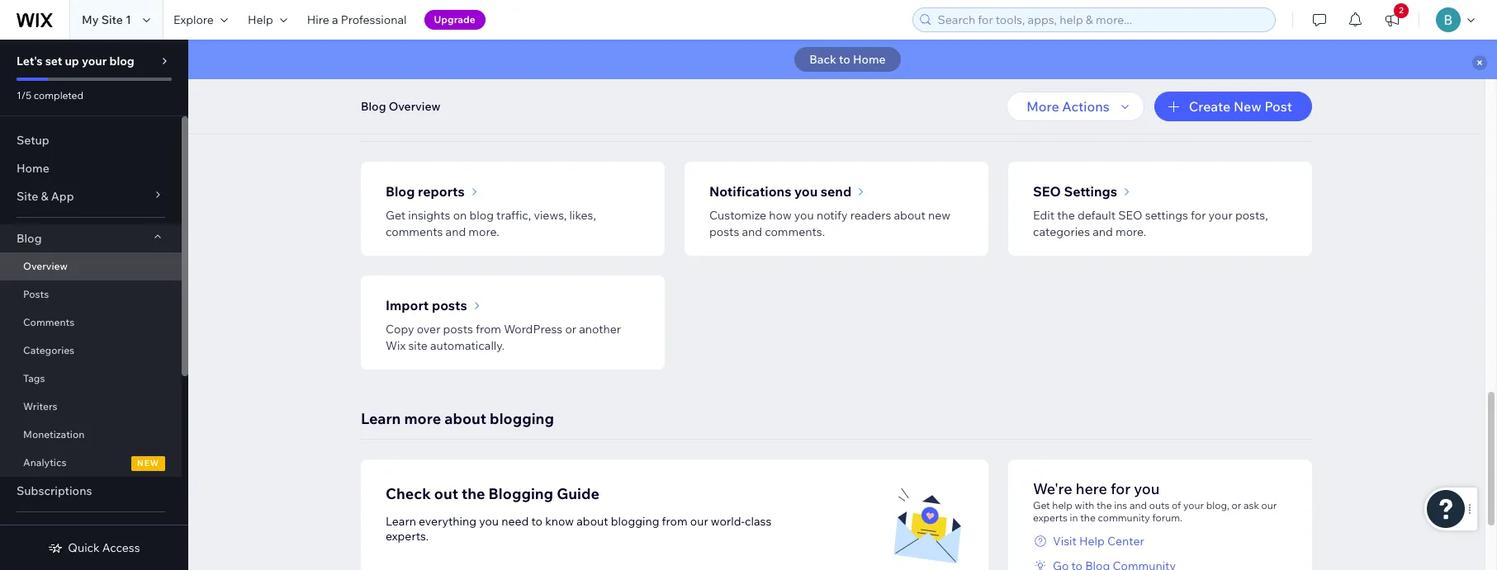 Task type: vqa. For each thing, say whether or not it's contained in the screenshot.
you in the learn everything you need to know about blogging from our world-class experts.
yes



Task type: describe. For each thing, give the bounding box(es) containing it.
get inside get insights on blog traffic, views, likes, comments and more.
[[386, 208, 406, 223]]

outs
[[1150, 500, 1170, 512]]

your inside we're here for you get help with the ins and outs of your blog, or ask our experts in the community forum.
[[1184, 500, 1205, 512]]

visit help center
[[1053, 535, 1145, 549]]

home inside sidebar element
[[17, 161, 49, 176]]

the inside edit the default seo settings for your posts, categories and more.
[[1058, 208, 1076, 223]]

visit help center link
[[1034, 535, 1288, 549]]

let's set up your blog
[[17, 54, 135, 69]]

get insights on blog traffic, views, likes, comments and more.
[[386, 208, 596, 240]]

upgrade button
[[424, 10, 486, 30]]

site inside dropdown button
[[17, 189, 38, 204]]

back to home
[[810, 52, 886, 67]]

copy over posts from wordpress or another wix site automatically.
[[386, 322, 621, 354]]

know
[[545, 515, 574, 530]]

create new post button
[[1155, 92, 1313, 121]]

blog inside sidebar element
[[109, 54, 135, 69]]

notify
[[817, 208, 848, 223]]

sidebar element
[[0, 40, 188, 571]]

site & app
[[17, 189, 74, 204]]

blogging
[[489, 485, 554, 504]]

we're
[[1034, 480, 1073, 499]]

learn everything you need to know about blogging from our world-class experts.
[[386, 515, 772, 544]]

seo settings
[[1034, 183, 1118, 200]]

edit
[[1034, 208, 1055, 223]]

about inside customize how you notify readers about new posts and comments.
[[894, 208, 926, 223]]

comments link
[[0, 309, 182, 337]]

hire
[[307, 12, 330, 27]]

get inside we're here for you get help with the ins and outs of your blog, or ask our experts in the community forum.
[[1034, 500, 1051, 512]]

wix
[[386, 339, 406, 354]]

more. inside edit the default seo settings for your posts, categories and more.
[[1116, 225, 1147, 240]]

the right out
[[462, 485, 485, 504]]

experts.
[[386, 530, 429, 544]]

back to home button
[[795, 47, 901, 72]]

back to home alert
[[188, 40, 1498, 79]]

subscriptions link
[[0, 478, 182, 506]]

your inside edit the default seo settings for your posts, categories and more.
[[1209, 208, 1233, 223]]

new
[[1234, 98, 1262, 115]]

forum.
[[1153, 512, 1183, 525]]

1/5
[[17, 89, 32, 102]]

blog inside get insights on blog traffic, views, likes, comments and more.
[[470, 208, 494, 223]]

blog reports
[[386, 183, 465, 200]]

set
[[45, 54, 62, 69]]

analytics
[[23, 457, 66, 469]]

1 horizontal spatial help
[[1080, 535, 1105, 549]]

you left send
[[795, 183, 818, 200]]

my site 1
[[82, 12, 131, 27]]

comments
[[386, 225, 443, 240]]

more
[[1027, 98, 1060, 115]]

settings
[[1146, 208, 1189, 223]]

traffic,
[[497, 208, 531, 223]]

overview inside button
[[389, 99, 441, 114]]

0 horizontal spatial seo
[[1034, 183, 1062, 200]]

and inside customize how you notify readers about new posts and comments.
[[742, 225, 763, 240]]

of
[[1173, 500, 1182, 512]]

notifications
[[710, 183, 792, 200]]

the right in
[[1081, 512, 1096, 525]]

blog for blog overview
[[361, 99, 386, 114]]

blog button
[[0, 225, 182, 253]]

posts,
[[1236, 208, 1269, 223]]

blog,
[[1207, 500, 1230, 512]]

experts
[[1034, 512, 1068, 525]]

up
[[65, 54, 79, 69]]

help inside button
[[248, 12, 273, 27]]

my
[[82, 12, 99, 27]]

with
[[1075, 500, 1095, 512]]

subscriptions
[[17, 484, 92, 499]]

help
[[1053, 500, 1073, 512]]

blog for blog reports
[[386, 183, 415, 200]]

seo inside edit the default seo settings for your posts, categories and more.
[[1119, 208, 1143, 223]]

professional
[[341, 12, 407, 27]]

learn for learn more about blogging
[[361, 410, 401, 429]]

tags
[[23, 373, 45, 385]]

create new post
[[1190, 98, 1293, 115]]

views,
[[534, 208, 567, 223]]

setup link
[[0, 126, 182, 155]]

your inside sidebar element
[[82, 54, 107, 69]]

setup
[[17, 133, 49, 148]]

posts link
[[0, 281, 182, 309]]

out
[[434, 485, 459, 504]]

more
[[404, 410, 441, 429]]

categories
[[23, 345, 74, 357]]

class
[[745, 515, 772, 530]]

check out the blogging guide
[[386, 485, 600, 504]]

quick access
[[68, 541, 140, 556]]

from inside learn everything you need to know about blogging from our world-class experts.
[[662, 515, 688, 530]]

everything
[[419, 515, 477, 530]]

writers link
[[0, 393, 182, 421]]

completed
[[34, 89, 83, 102]]

blog overview
[[361, 99, 441, 114]]

center
[[1108, 535, 1145, 549]]

or inside copy over posts from wordpress or another wix site automatically.
[[565, 322, 577, 337]]

the left ins
[[1097, 500, 1113, 512]]

and inside we're here for you get help with the ins and outs of your blog, or ask our experts in the community forum.
[[1130, 500, 1148, 512]]

for inside edit the default seo settings for your posts, categories and more.
[[1192, 208, 1207, 223]]

blog overview button
[[353, 94, 449, 119]]

new
[[929, 208, 951, 223]]

comments.
[[765, 225, 825, 240]]

quick
[[68, 541, 100, 556]]

post
[[1265, 98, 1293, 115]]



Task type: locate. For each thing, give the bounding box(es) containing it.
1 vertical spatial help
[[1080, 535, 1105, 549]]

1 vertical spatial about
[[445, 410, 487, 429]]

home inside button
[[853, 52, 886, 67]]

site
[[101, 12, 123, 27], [17, 189, 38, 204]]

from left world-
[[662, 515, 688, 530]]

1 horizontal spatial blog
[[470, 208, 494, 223]]

explore
[[173, 12, 214, 27]]

1 vertical spatial to
[[532, 515, 543, 530]]

1 horizontal spatial about
[[577, 515, 609, 530]]

blog inside button
[[361, 99, 386, 114]]

blog right on
[[470, 208, 494, 223]]

tools
[[451, 112, 487, 131]]

0 vertical spatial seo
[[1034, 183, 1062, 200]]

posts up over
[[432, 297, 467, 314]]

visit
[[1053, 535, 1077, 549]]

need
[[502, 515, 529, 530]]

actions
[[1063, 98, 1110, 115]]

0 vertical spatial help
[[248, 12, 273, 27]]

blog down 1
[[109, 54, 135, 69]]

and right ins
[[1130, 500, 1148, 512]]

get up comments
[[386, 208, 406, 223]]

guide
[[557, 485, 600, 504]]

1 vertical spatial blog
[[470, 208, 494, 223]]

site left &
[[17, 189, 38, 204]]

and down customize
[[742, 225, 763, 240]]

learn for learn everything you need to know about blogging from our world-class experts.
[[386, 515, 416, 530]]

wordpress
[[504, 322, 563, 337]]

our right ask
[[1262, 500, 1278, 512]]

about right "more" on the left
[[445, 410, 487, 429]]

about left new
[[894, 208, 926, 223]]

we're here for you get help with the ins and outs of your blog, or ask our experts in the community forum.
[[1034, 480, 1278, 525]]

for inside we're here for you get help with the ins and outs of your blog, or ask our experts in the community forum.
[[1111, 480, 1131, 499]]

readers
[[851, 208, 892, 223]]

1 horizontal spatial your
[[1184, 500, 1205, 512]]

about inside learn everything you need to know about blogging from our world-class experts.
[[577, 515, 609, 530]]

our inside we're here for you get help with the ins and outs of your blog, or ask our experts in the community forum.
[[1262, 500, 1278, 512]]

app
[[51, 189, 74, 204]]

home
[[853, 52, 886, 67], [17, 161, 49, 176]]

1 vertical spatial from
[[662, 515, 688, 530]]

0 vertical spatial about
[[894, 208, 926, 223]]

the
[[1058, 208, 1076, 223], [462, 485, 485, 504], [1097, 500, 1113, 512], [1081, 512, 1096, 525]]

access
[[102, 541, 140, 556]]

a
[[332, 12, 338, 27]]

0 vertical spatial our
[[1262, 500, 1278, 512]]

1 horizontal spatial overview
[[389, 99, 441, 114]]

site left 1
[[101, 12, 123, 27]]

0 horizontal spatial site
[[17, 189, 38, 204]]

1 vertical spatial get
[[1034, 500, 1051, 512]]

more. down the "default"
[[1116, 225, 1147, 240]]

0 vertical spatial blog
[[109, 54, 135, 69]]

2 horizontal spatial about
[[894, 208, 926, 223]]

or inside we're here for you get help with the ins and outs of your blog, or ask our experts in the community forum.
[[1232, 500, 1242, 512]]

0 horizontal spatial your
[[82, 54, 107, 69]]

2
[[1400, 5, 1404, 16]]

1 horizontal spatial our
[[1262, 500, 1278, 512]]

learn inside learn everything you need to know about blogging from our world-class experts.
[[386, 515, 416, 530]]

our left world-
[[691, 515, 709, 530]]

insights
[[408, 208, 451, 223]]

hire a professional
[[307, 12, 407, 27]]

you up outs
[[1135, 480, 1160, 499]]

community
[[1099, 512, 1151, 525]]

0 horizontal spatial about
[[445, 410, 487, 429]]

site
[[409, 339, 428, 354]]

check
[[386, 485, 431, 504]]

for
[[1192, 208, 1207, 223], [1111, 480, 1131, 499]]

0 horizontal spatial or
[[565, 322, 577, 337]]

0 vertical spatial site
[[101, 12, 123, 27]]

0 horizontal spatial help
[[248, 12, 273, 27]]

1 horizontal spatial home
[[853, 52, 886, 67]]

0 horizontal spatial get
[[386, 208, 406, 223]]

learn
[[361, 410, 401, 429], [386, 515, 416, 530]]

get down we're
[[1034, 500, 1051, 512]]

1 vertical spatial overview
[[23, 260, 68, 273]]

1 horizontal spatial to
[[840, 52, 851, 67]]

help left hire
[[248, 12, 273, 27]]

1 vertical spatial seo
[[1119, 208, 1143, 223]]

0 horizontal spatial for
[[1111, 480, 1131, 499]]

from up automatically.
[[476, 322, 502, 337]]

overview
[[389, 99, 441, 114], [23, 260, 68, 273]]

copy
[[386, 322, 414, 337]]

1 horizontal spatial blogging
[[490, 410, 554, 429]]

seo up "edit"
[[1034, 183, 1062, 200]]

comments
[[23, 316, 75, 329]]

learn left "more" on the left
[[361, 410, 401, 429]]

2 horizontal spatial your
[[1209, 208, 1233, 223]]

1 vertical spatial or
[[1232, 500, 1242, 512]]

1 horizontal spatial site
[[101, 12, 123, 27]]

default
[[1078, 208, 1116, 223]]

0 vertical spatial or
[[565, 322, 577, 337]]

you left need
[[479, 515, 499, 530]]

0 vertical spatial overview
[[389, 99, 441, 114]]

posts
[[23, 288, 49, 301]]

categories link
[[0, 337, 182, 365]]

2 horizontal spatial blogging
[[611, 515, 660, 530]]

1 vertical spatial blog
[[386, 183, 415, 200]]

2 vertical spatial your
[[1184, 500, 1205, 512]]

1 vertical spatial site
[[17, 189, 38, 204]]

Search for tools, apps, help & more... field
[[933, 8, 1271, 31]]

upgrade
[[434, 13, 476, 26]]

posts up automatically.
[[443, 322, 473, 337]]

2 vertical spatial blogging
[[611, 515, 660, 530]]

quick access button
[[48, 541, 140, 556]]

and inside get insights on blog traffic, views, likes, comments and more.
[[446, 225, 466, 240]]

blog
[[109, 54, 135, 69], [470, 208, 494, 223]]

you up the comments.
[[795, 208, 814, 223]]

over
[[417, 322, 441, 337]]

from inside copy over posts from wordpress or another wix site automatically.
[[476, 322, 502, 337]]

to right need
[[532, 515, 543, 530]]

you inside customize how you notify readers about new posts and comments.
[[795, 208, 814, 223]]

to inside learn everything you need to know about blogging from our world-class experts.
[[532, 515, 543, 530]]

likes,
[[570, 208, 596, 223]]

blogging inside learn everything you need to know about blogging from our world-class experts.
[[611, 515, 660, 530]]

1 vertical spatial home
[[17, 161, 49, 176]]

2 vertical spatial posts
[[443, 322, 473, 337]]

help button
[[238, 0, 297, 40]]

home down setup
[[17, 161, 49, 176]]

to right back
[[840, 52, 851, 67]]

2 more. from the left
[[1116, 225, 1147, 240]]

more actions
[[1027, 98, 1110, 115]]

you inside learn everything you need to know about blogging from our world-class experts.
[[479, 515, 499, 530]]

the up categories
[[1058, 208, 1076, 223]]

0 horizontal spatial home
[[17, 161, 49, 176]]

0 vertical spatial from
[[476, 322, 502, 337]]

1 horizontal spatial get
[[1034, 500, 1051, 512]]

0 vertical spatial home
[[853, 52, 886, 67]]

1 vertical spatial posts
[[432, 297, 467, 314]]

1/5 completed
[[17, 89, 83, 102]]

blogging right know
[[611, 515, 660, 530]]

1 horizontal spatial from
[[662, 515, 688, 530]]

blogging right all at the top left of page
[[384, 112, 448, 131]]

writers
[[23, 401, 58, 413]]

0 horizontal spatial overview
[[23, 260, 68, 273]]

how
[[769, 208, 792, 223]]

for right settings
[[1192, 208, 1207, 223]]

1 horizontal spatial or
[[1232, 500, 1242, 512]]

seo
[[1034, 183, 1062, 200], [1119, 208, 1143, 223]]

ins
[[1115, 500, 1128, 512]]

you inside we're here for you get help with the ins and outs of your blog, or ask our experts in the community forum.
[[1135, 480, 1160, 499]]

0 vertical spatial blog
[[361, 99, 386, 114]]

1 horizontal spatial seo
[[1119, 208, 1143, 223]]

or left ask
[[1232, 500, 1242, 512]]

notifications you send
[[710, 183, 852, 200]]

2 button
[[1375, 0, 1411, 40]]

0 vertical spatial your
[[82, 54, 107, 69]]

help
[[248, 12, 273, 27], [1080, 535, 1105, 549]]

seo right the "default"
[[1119, 208, 1143, 223]]

your right up
[[82, 54, 107, 69]]

our inside learn everything you need to know about blogging from our world-class experts.
[[691, 515, 709, 530]]

and down the "default"
[[1093, 225, 1114, 240]]

more. down traffic,
[[469, 225, 500, 240]]

you
[[795, 183, 818, 200], [795, 208, 814, 223], [1135, 480, 1160, 499], [479, 515, 499, 530]]

overview inside sidebar element
[[23, 260, 68, 273]]

home right back
[[853, 52, 886, 67]]

posts inside customize how you notify readers about new posts and comments.
[[710, 225, 740, 240]]

in
[[1070, 512, 1079, 525]]

or left another
[[565, 322, 577, 337]]

about down guide
[[577, 515, 609, 530]]

world-
[[711, 515, 745, 530]]

and inside edit the default seo settings for your posts, categories and more.
[[1093, 225, 1114, 240]]

categories
[[1034, 225, 1091, 240]]

automatically.
[[430, 339, 505, 354]]

all blogging tools
[[361, 112, 487, 131]]

0 vertical spatial posts
[[710, 225, 740, 240]]

1
[[126, 12, 131, 27]]

0 vertical spatial learn
[[361, 410, 401, 429]]

more.
[[469, 225, 500, 240], [1116, 225, 1147, 240]]

1 more. from the left
[[469, 225, 500, 240]]

blog inside popup button
[[17, 231, 42, 246]]

and down on
[[446, 225, 466, 240]]

0 horizontal spatial to
[[532, 515, 543, 530]]

1 vertical spatial our
[[691, 515, 709, 530]]

posts inside copy over posts from wordpress or another wix site automatically.
[[443, 322, 473, 337]]

for up ins
[[1111, 480, 1131, 499]]

1 horizontal spatial for
[[1192, 208, 1207, 223]]

customize how you notify readers about new posts and comments.
[[710, 208, 951, 240]]

more. inside get insights on blog traffic, views, likes, comments and more.
[[469, 225, 500, 240]]

0 vertical spatial blogging
[[384, 112, 448, 131]]

learn down check
[[386, 515, 416, 530]]

posts
[[710, 225, 740, 240], [432, 297, 467, 314], [443, 322, 473, 337]]

on
[[453, 208, 467, 223]]

create
[[1190, 98, 1231, 115]]

0 vertical spatial for
[[1192, 208, 1207, 223]]

posts down customize
[[710, 225, 740, 240]]

reports
[[418, 183, 465, 200]]

0 horizontal spatial blog
[[109, 54, 135, 69]]

overview right all at the top left of page
[[389, 99, 441, 114]]

2 vertical spatial blog
[[17, 231, 42, 246]]

0 horizontal spatial from
[[476, 322, 502, 337]]

tags link
[[0, 365, 182, 393]]

ask
[[1244, 500, 1260, 512]]

overview link
[[0, 253, 182, 281]]

learn more about blogging
[[361, 410, 554, 429]]

1 vertical spatial for
[[1111, 480, 1131, 499]]

or
[[565, 322, 577, 337], [1232, 500, 1242, 512]]

1 vertical spatial your
[[1209, 208, 1233, 223]]

about
[[894, 208, 926, 223], [445, 410, 487, 429], [577, 515, 609, 530]]

overview up the posts
[[23, 260, 68, 273]]

monetization
[[23, 429, 85, 441]]

more actions button
[[1007, 92, 1145, 121]]

to inside button
[[840, 52, 851, 67]]

0 horizontal spatial blogging
[[384, 112, 448, 131]]

0 horizontal spatial our
[[691, 515, 709, 530]]

1 vertical spatial learn
[[386, 515, 416, 530]]

0 horizontal spatial more.
[[469, 225, 500, 240]]

2 vertical spatial about
[[577, 515, 609, 530]]

here
[[1076, 480, 1108, 499]]

0 vertical spatial to
[[840, 52, 851, 67]]

your left posts,
[[1209, 208, 1233, 223]]

your right of
[[1184, 500, 1205, 512]]

1 horizontal spatial more.
[[1116, 225, 1147, 240]]

blogging up blogging
[[490, 410, 554, 429]]

0 vertical spatial get
[[386, 208, 406, 223]]

1 vertical spatial blogging
[[490, 410, 554, 429]]

help right the 'visit'
[[1080, 535, 1105, 549]]

our
[[1262, 500, 1278, 512], [691, 515, 709, 530]]

import
[[386, 297, 429, 314]]



